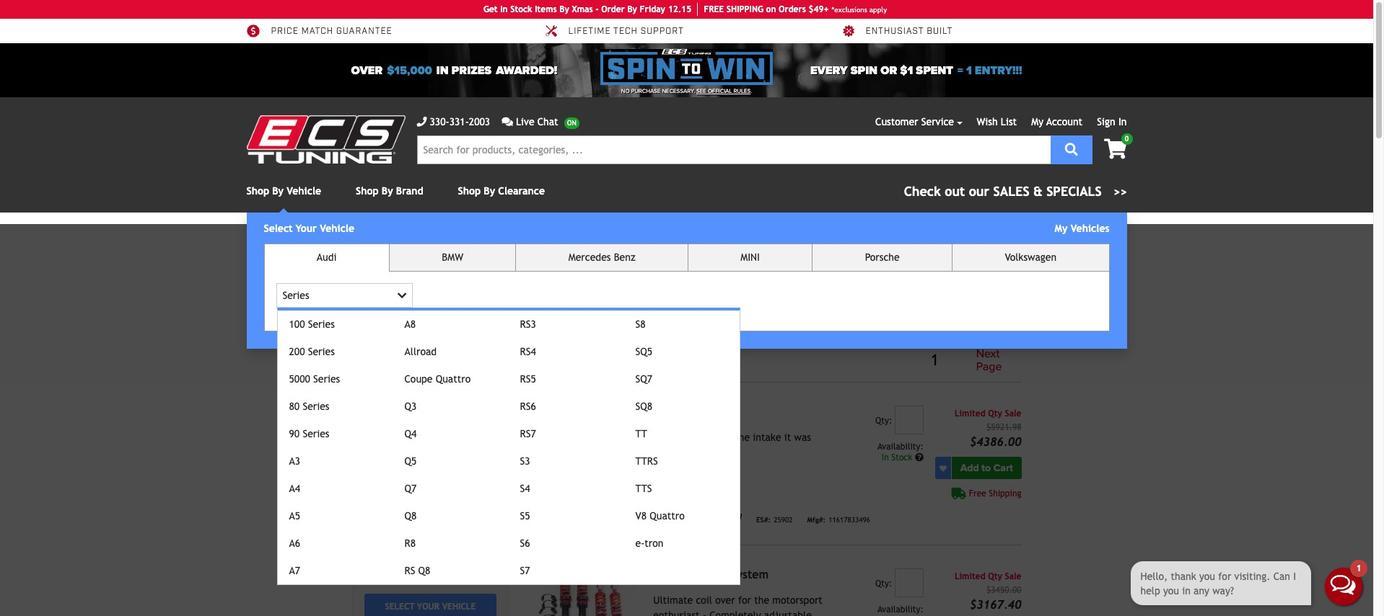 Task type: locate. For each thing, give the bounding box(es) containing it.
to left pick
[[931, 238, 940, 250]]

my for my account
[[1031, 116, 1044, 128]]

wish
[[977, 116, 998, 128]]

1 vertical spatial in
[[1118, 116, 1127, 128]]

1 vertical spatial vehicle
[[699, 432, 732, 444]]

sale for $4386.00
[[1005, 409, 1021, 419]]

vehicle
[[287, 185, 321, 197], [320, 223, 354, 235], [364, 567, 417, 586], [442, 603, 476, 613]]

free shipping
[[969, 489, 1021, 499]]

1 vertical spatial q8
[[418, 566, 430, 577]]

give
[[653, 432, 673, 444]]

to
[[931, 238, 940, 250], [685, 448, 694, 459], [982, 463, 991, 475]]

brand up home page link
[[396, 185, 423, 197]]

1 vertical spatial sale
[[1005, 572, 1021, 582]]

shop by brand link
[[356, 185, 423, 197]]

1 vertical spatial my
[[1055, 223, 1068, 235]]

live
[[516, 116, 534, 128]]

genuine european bmw - corporate logo image
[[678, 515, 742, 523]]

page right 1 link
[[976, 360, 1002, 374]]

1 vertical spatial 1
[[932, 351, 937, 370]]

stock left items
[[510, 4, 532, 14]]

limited inside limited qty sale $3450.00 $3167.40
[[955, 572, 985, 582]]

0 horizontal spatial vehicle
[[699, 432, 732, 444]]

series for 200 series
[[308, 346, 335, 358]]

es#:
[[756, 517, 771, 525]]

0 vertical spatial page
[[389, 234, 407, 244]]

qty up the $5921.98
[[988, 409, 1002, 419]]

90
[[289, 429, 300, 440]]

0 vertical spatial qty
[[988, 409, 1002, 419]]

1 horizontal spatial clearance
[[498, 185, 545, 197]]

*exclusions
[[832, 5, 867, 13]]

phone image
[[417, 117, 427, 127]]

1 shop from the left
[[246, 185, 269, 197]]

0 vertical spatial stock
[[510, 4, 532, 14]]

your
[[676, 432, 696, 444], [417, 603, 439, 613]]

have
[[697, 448, 719, 459]]

ecs tuning 'spin to win' contest logo image
[[601, 49, 773, 85]]

my account
[[1031, 116, 1082, 128]]

in
[[436, 63, 449, 78]]

2 horizontal spatial clearance
[[645, 281, 766, 312]]

- down the coil
[[703, 611, 706, 617]]

Search text field
[[417, 136, 1050, 165]]

spent
[[916, 63, 953, 78]]

0 vertical spatial my
[[1031, 116, 1044, 128]]

every spin or $1 spent = 1 entry!!!
[[810, 63, 1022, 78]]

in for sign
[[1118, 116, 1127, 128]]

series for 80 series
[[303, 401, 329, 413]]

2 horizontal spatial select
[[981, 239, 1006, 248]]

support
[[641, 26, 684, 37]]

2 horizontal spatial in
[[1118, 116, 1127, 128]]

es#4430806 - 32132-2 - rss+ coilover system - ultimate coil over for the motorsport enthusiast - completely adjustable - h&r - audi image
[[532, 569, 642, 617]]

0 vertical spatial vehicle
[[971, 238, 1002, 250]]

sale inside limited qty sale $5921.98 $4386.00
[[1005, 409, 1021, 419]]

0 vertical spatial 1
[[966, 63, 972, 78]]

2 horizontal spatial shop
[[458, 185, 481, 197]]

2 horizontal spatial to
[[982, 463, 991, 475]]

shop up select your vehicle
[[246, 185, 269, 197]]

in left question circle 'image'
[[882, 453, 889, 463]]

0 horizontal spatial quattro
[[436, 374, 471, 385]]

0 vertical spatial brand
[[396, 185, 423, 197]]

the left intake
[[735, 432, 750, 444]]

page
[[389, 234, 407, 244], [976, 360, 1002, 374]]

the right for
[[754, 595, 769, 607]]

add to cart button
[[952, 458, 1021, 480]]

1 horizontal spatial page
[[976, 360, 1002, 374]]

sign in
[[1097, 116, 1127, 128]]

0 vertical spatial limited
[[955, 409, 985, 419]]

2 qty from the top
[[988, 572, 1002, 582]]

your right give
[[676, 432, 696, 444]]

coupe
[[404, 374, 433, 385]]

0 horizontal spatial select
[[264, 223, 293, 235]]

es#: 25902
[[756, 517, 793, 525]]

series right 200
[[308, 346, 335, 358]]

1 horizontal spatial -
[[703, 611, 706, 617]]

0 vertical spatial availability:
[[877, 442, 924, 453]]

shop up the bmw
[[458, 185, 481, 197]]

the
[[735, 432, 750, 444], [754, 595, 769, 607]]

0 horizontal spatial q8
[[404, 511, 417, 522]]

your down rs q8
[[417, 603, 439, 613]]

$4386.00
[[970, 436, 1021, 450]]

page right home
[[389, 234, 407, 244]]

your
[[296, 223, 317, 235]]

0 horizontal spatial my
[[1031, 116, 1044, 128]]

shop by vehicle
[[246, 185, 321, 197]]

1 vertical spatial the
[[754, 595, 769, 607]]

sale
[[1005, 409, 1021, 419], [1005, 572, 1021, 582]]

vehicle right a
[[971, 238, 1002, 250]]

by down 2003
[[484, 185, 495, 197]]

vehicle for select your vehicle
[[442, 603, 476, 613]]

0 horizontal spatial clearance
[[417, 234, 457, 244]]

0 horizontal spatial page
[[389, 234, 407, 244]]

2 vertical spatial clearance
[[645, 281, 766, 312]]

select for select your vehicle
[[385, 603, 415, 613]]

quattro for v8 quattro
[[650, 511, 685, 522]]

page for home
[[389, 234, 407, 244]]

qty inside limited qty sale $3450.00 $3167.40
[[988, 572, 1002, 582]]

intake
[[753, 432, 781, 444]]

0 horizontal spatial shop
[[246, 185, 269, 197]]

my left account
[[1031, 116, 1044, 128]]

1 vertical spatial brand
[[364, 502, 407, 521]]

1 horizontal spatial your
[[676, 432, 696, 444]]

select for "select" link
[[981, 239, 1006, 248]]

q5
[[404, 456, 417, 468]]

a4
[[289, 483, 300, 495]]

0 vertical spatial select
[[264, 223, 293, 235]]

80 series
[[289, 401, 329, 413]]

select left your
[[264, 223, 293, 235]]

1 vertical spatial qty
[[988, 572, 1002, 582]]

1 vertical spatial availability:
[[877, 606, 924, 616]]

0 horizontal spatial -
[[595, 4, 599, 14]]

sale up the $5921.98
[[1005, 409, 1021, 419]]

give your vehicle the intake it was meant to have
[[653, 432, 811, 459]]

clearance down live
[[498, 185, 545, 197]]

0 horizontal spatial in
[[500, 4, 508, 14]]

1 qty from the top
[[988, 409, 1002, 419]]

clearance up the bmw
[[417, 234, 457, 244]]

vehicle
[[971, 238, 1002, 250], [699, 432, 732, 444]]

your for select
[[417, 603, 439, 613]]

enthusiast built link
[[841, 25, 953, 38]]

1 horizontal spatial shop
[[356, 185, 379, 197]]

shipping
[[989, 489, 1021, 499]]

1
[[966, 63, 972, 78], [932, 351, 937, 370]]

my vehicles link
[[1055, 223, 1109, 235]]

1 vertical spatial quattro
[[650, 511, 685, 522]]

1 horizontal spatial the
[[754, 595, 769, 607]]

ultimate coil over for the motorsport enthusiast - completely adjustable
[[653, 595, 823, 617]]

sale inside limited qty sale $3450.00 $3167.40
[[1005, 572, 1021, 582]]

0 horizontal spatial your
[[417, 603, 439, 613]]

0 vertical spatial your
[[676, 432, 696, 444]]

q8 down q7 at left
[[404, 511, 417, 522]]

lifetime tech support
[[568, 26, 684, 37]]

page for next
[[976, 360, 1002, 374]]

- right xmas
[[595, 4, 599, 14]]

1 horizontal spatial my
[[1055, 223, 1068, 235]]

1 vertical spatial -
[[703, 611, 706, 617]]

s3
[[520, 456, 530, 468]]

1 horizontal spatial quattro
[[650, 511, 685, 522]]

2 vertical spatial to
[[982, 463, 991, 475]]

2 sale from the top
[[1005, 572, 1021, 582]]

series right 90
[[303, 429, 329, 440]]

necessary.
[[662, 88, 695, 95]]

live chat
[[516, 116, 558, 128]]

series right 5000
[[313, 374, 340, 385]]

shopping cart image
[[1104, 139, 1127, 159]]

to right add
[[982, 463, 991, 475]]

2 limited from the top
[[955, 572, 985, 582]]

in for get
[[500, 4, 508, 14]]

1 inside paginated product list navigation navigation
[[932, 351, 937, 370]]

limited up $4386.00
[[955, 409, 985, 419]]

limited for $4386.00
[[955, 409, 985, 419]]

1 vertical spatial page
[[976, 360, 1002, 374]]

1 horizontal spatial q8
[[418, 566, 430, 577]]

a
[[963, 238, 969, 250]]

select down rs
[[385, 603, 415, 613]]

free
[[704, 4, 724, 14]]

1 vertical spatial your
[[417, 603, 439, 613]]

1 vertical spatial to
[[685, 448, 694, 459]]

entry!!!
[[975, 63, 1022, 78]]

rules
[[733, 88, 751, 95]]

330-331-2003 link
[[417, 115, 490, 130]]

system
[[730, 569, 769, 582]]

my
[[1031, 116, 1044, 128], [1055, 223, 1068, 235]]

100
[[289, 319, 305, 330]]

ecs tuning image
[[246, 115, 405, 164]]

2 shop from the left
[[356, 185, 379, 197]]

0
[[1125, 135, 1129, 143]]

ship
[[726, 4, 744, 14]]

0 horizontal spatial to
[[685, 448, 694, 459]]

0 horizontal spatial 1
[[932, 351, 937, 370]]

by for shop by vehicle
[[272, 185, 284, 197]]

lifetime
[[568, 26, 611, 37]]

0 horizontal spatial the
[[735, 432, 750, 444]]

shop by brand
[[356, 185, 423, 197]]

shop up home
[[356, 185, 379, 197]]

for
[[738, 595, 751, 607]]

every
[[810, 63, 848, 78]]

to left have at bottom right
[[685, 448, 694, 459]]

add to wish list image
[[939, 465, 947, 472]]

stock left question circle 'image'
[[891, 453, 912, 463]]

by up home page link
[[382, 185, 393, 197]]

series for 90 series
[[303, 429, 329, 440]]

qty:
[[875, 416, 892, 427], [875, 580, 892, 590]]

rs5
[[520, 374, 536, 385]]

0 vertical spatial q8
[[404, 511, 417, 522]]

5000 series
[[289, 374, 340, 385]]

pick
[[942, 238, 961, 250]]

100 series
[[289, 319, 335, 330]]

2 availability: from the top
[[877, 606, 924, 616]]

the inside give your vehicle the intake it was meant to have
[[735, 432, 750, 444]]

volkswagen
[[1005, 252, 1057, 263]]

qty inside limited qty sale $5921.98 $4386.00
[[988, 409, 1002, 419]]

1 horizontal spatial in
[[882, 453, 889, 463]]

331-
[[449, 116, 469, 128]]

1 vertical spatial select
[[981, 239, 1006, 248]]

11617833496
[[829, 517, 870, 525]]

quattro right 'coupe'
[[436, 374, 471, 385]]

0 vertical spatial quattro
[[436, 374, 471, 385]]

completely
[[709, 611, 761, 617]]

my left vehicles
[[1055, 223, 1068, 235]]

brand
[[396, 185, 423, 197], [364, 502, 407, 521]]

vehicle inside give your vehicle the intake it was meant to have
[[699, 432, 732, 444]]

select inside select your vehicle link
[[385, 603, 415, 613]]

1 vertical spatial qty:
[[875, 580, 892, 590]]

0 horizontal spatial stock
[[510, 4, 532, 14]]

by up select your vehicle
[[272, 185, 284, 197]]

qty for $4386.00
[[988, 409, 1002, 419]]

clearance down mini
[[645, 281, 766, 312]]

in right get at the top of page
[[500, 4, 508, 14]]

1 sale from the top
[[1005, 409, 1021, 419]]

sq5
[[635, 346, 652, 358]]

1 vertical spatial limited
[[955, 572, 985, 582]]

s4
[[520, 483, 530, 495]]

qty up $3450.00
[[988, 572, 1002, 582]]

tab list
[[264, 244, 1109, 586]]

series right 80
[[303, 401, 329, 413]]

$3450.00
[[986, 586, 1021, 596]]

1 right =
[[966, 63, 972, 78]]

order
[[601, 4, 625, 14]]

1 limited from the top
[[955, 409, 985, 419]]

0 vertical spatial qty:
[[875, 416, 892, 427]]

tt
[[635, 429, 647, 440]]

limited inside limited qty sale $5921.98 $4386.00
[[955, 409, 985, 419]]

2 vertical spatial select
[[385, 603, 415, 613]]

quattro right v8 at the left bottom of the page
[[650, 511, 685, 522]]

1 horizontal spatial select
[[385, 603, 415, 613]]

s5
[[520, 511, 530, 522]]

1 left next
[[932, 351, 937, 370]]

0 vertical spatial sale
[[1005, 409, 1021, 419]]

brand down q7 at left
[[364, 502, 407, 521]]

vehicle up have at bottom right
[[699, 432, 732, 444]]

by
[[559, 4, 569, 14], [627, 4, 637, 14], [272, 185, 284, 197], [382, 185, 393, 197], [484, 185, 495, 197]]

q8 right rs
[[418, 566, 430, 577]]

shop for shop by vehicle
[[246, 185, 269, 197]]

0 vertical spatial -
[[595, 4, 599, 14]]

2003
[[469, 116, 490, 128]]

2 vertical spatial in
[[882, 453, 889, 463]]

1 vertical spatial clearance
[[417, 234, 457, 244]]

None number field
[[895, 406, 924, 435], [895, 569, 924, 598], [895, 406, 924, 435], [895, 569, 924, 598]]

sale up $3450.00
[[1005, 572, 1021, 582]]

80
[[289, 401, 300, 413]]

your inside give your vehicle the intake it was meant to have
[[676, 432, 696, 444]]

3 shop from the left
[[458, 185, 481, 197]]

select right a
[[981, 239, 1006, 248]]

mini
[[741, 252, 760, 263]]

series right the 100
[[308, 319, 335, 330]]

0 vertical spatial in
[[500, 4, 508, 14]]

in right sign
[[1118, 116, 1127, 128]]

series for 5000 series
[[313, 374, 340, 385]]

0 vertical spatial the
[[735, 432, 750, 444]]

page inside paginated product list navigation navigation
[[976, 360, 1002, 374]]

1 horizontal spatial stock
[[891, 453, 912, 463]]

prizes
[[452, 63, 491, 78]]

limited up $3167.40
[[955, 572, 985, 582]]

0 vertical spatial to
[[931, 238, 940, 250]]



Task type: describe. For each thing, give the bounding box(es) containing it.
$15,000
[[387, 63, 432, 78]]

by left xmas
[[559, 4, 569, 14]]

series up the 100
[[283, 290, 309, 301]]

limited for $3167.40
[[955, 572, 985, 582]]

a7
[[289, 566, 300, 577]]

vehicle for shop by vehicle
[[287, 185, 321, 197]]

customer service
[[875, 116, 954, 128]]

1 qty: from the top
[[875, 416, 892, 427]]

service
[[921, 116, 954, 128]]

lifetime tech support link
[[544, 25, 684, 38]]

get in stock items by xmas - order by friday 12.15
[[483, 4, 691, 14]]

sale for $3167.40
[[1005, 572, 1021, 582]]

200
[[289, 346, 305, 358]]

e-tron
[[635, 538, 663, 550]]

0 vertical spatial clearance
[[498, 185, 545, 197]]

or
[[880, 63, 897, 78]]

q4
[[404, 429, 417, 440]]

e-
[[635, 538, 645, 550]]

audi
[[317, 252, 337, 263]]

account
[[1046, 116, 1082, 128]]

see official rules link
[[696, 87, 751, 96]]

*exclusions apply link
[[832, 4, 887, 15]]

free ship ping on orders $49+ *exclusions apply
[[704, 4, 887, 14]]

to inside give your vehicle the intake it was meant to have
[[685, 448, 694, 459]]

rss+ coilover system link
[[653, 569, 769, 582]]

sales & specials link
[[904, 182, 1127, 201]]

s7
[[520, 566, 530, 577]]

1 availability: from the top
[[877, 442, 924, 453]]

by for shop by brand
[[382, 185, 393, 197]]

limited qty sale $3450.00 $3167.40
[[955, 572, 1021, 613]]

330-331-2003
[[430, 116, 490, 128]]

my vehicles
[[1055, 223, 1109, 235]]

select your vehicle
[[264, 223, 354, 235]]

$49+
[[808, 4, 829, 14]]

by for shop by clearance
[[484, 185, 495, 197]]

enthusiast
[[653, 611, 700, 617]]

price match guarantee link
[[246, 25, 392, 38]]

match
[[301, 26, 333, 37]]

shop for shop by brand
[[356, 185, 379, 197]]

$5921.98
[[986, 423, 1021, 433]]

ping
[[744, 4, 763, 14]]

1 horizontal spatial 1
[[966, 63, 972, 78]]

limited qty sale $5921.98 $4386.00
[[955, 409, 1021, 450]]

items
[[535, 4, 557, 14]]

rs q8
[[404, 566, 430, 577]]

sales
[[993, 184, 1029, 199]]

shop for shop by clearance
[[458, 185, 481, 197]]

shop by clearance link
[[458, 185, 545, 197]]

&
[[1033, 184, 1043, 199]]

over
[[351, 63, 383, 78]]

q3
[[404, 401, 417, 413]]

select your vehicle link
[[364, 595, 497, 617]]

s8
[[635, 319, 646, 330]]

comments image
[[502, 117, 513, 127]]

home page link
[[364, 234, 414, 244]]

a5
[[289, 511, 300, 522]]

the inside ultimate coil over for the motorsport enthusiast - completely adjustable
[[754, 595, 769, 607]]

qty for $3167.40
[[988, 572, 1002, 582]]

a8
[[404, 319, 416, 330]]

it
[[784, 432, 791, 444]]

question circle image
[[915, 454, 924, 463]]

tab list containing audi
[[264, 244, 1109, 586]]

in stock
[[882, 453, 915, 463]]

my account link
[[1031, 116, 1082, 128]]

home
[[364, 234, 386, 244]]

next
[[976, 347, 999, 362]]

home page
[[364, 234, 407, 244]]

tech
[[613, 26, 638, 37]]

a6
[[289, 538, 300, 550]]

no purchase necessary. see official rules .
[[621, 88, 752, 95]]

porsche
[[865, 252, 900, 263]]

built
[[927, 26, 953, 37]]

search image
[[1065, 143, 1078, 156]]

spin
[[851, 63, 878, 78]]

to inside button
[[982, 463, 991, 475]]

sq7
[[635, 374, 652, 385]]

vehicle for select your vehicle
[[320, 223, 354, 235]]

my for my vehicles
[[1055, 223, 1068, 235]]

coil
[[696, 595, 712, 607]]

1 link
[[923, 349, 946, 373]]

1 horizontal spatial vehicle
[[971, 238, 1002, 250]]

xmas
[[572, 4, 593, 14]]

shop by clearance
[[458, 185, 545, 197]]

wish list
[[977, 116, 1017, 128]]

quattro for coupe quattro
[[436, 374, 471, 385]]

customer
[[875, 116, 918, 128]]

tap
[[881, 238, 895, 250]]

mercedes benz
[[568, 252, 635, 263]]

series for 100 series
[[308, 319, 335, 330]]

1 vertical spatial stock
[[891, 453, 912, 463]]

category
[[364, 288, 430, 307]]

see
[[696, 88, 706, 95]]

5000
[[289, 374, 310, 385]]

es#25902 - 11617833496 - euro csl intake - give your vehicle the intake it was meant to have - genuine european bmw - bmw image
[[532, 406, 642, 489]]

330-
[[430, 116, 449, 128]]

- inside ultimate coil over for the motorsport enthusiast - completely adjustable
[[703, 611, 706, 617]]

brand:
[[653, 517, 675, 525]]

meant
[[653, 448, 682, 459]]

friday
[[640, 4, 665, 14]]

2 qty: from the top
[[875, 580, 892, 590]]

benz
[[614, 252, 635, 263]]

sign in link
[[1097, 116, 1127, 128]]

mfg#: 11617833496
[[807, 517, 870, 525]]

'select'
[[898, 238, 929, 250]]

orders
[[779, 4, 806, 14]]

customer service button
[[875, 115, 962, 130]]

please
[[849, 238, 879, 250]]

rs3
[[520, 319, 536, 330]]

purchase
[[631, 88, 661, 95]]

select for select your vehicle
[[264, 223, 293, 235]]

by right 'order'
[[627, 4, 637, 14]]

your for give
[[676, 432, 696, 444]]

paginated product list navigation navigation
[[645, 346, 1021, 377]]

over
[[715, 595, 735, 607]]

coupe quattro
[[404, 374, 471, 385]]

add to cart
[[960, 463, 1013, 475]]

sq8
[[635, 401, 652, 413]]

1 horizontal spatial to
[[931, 238, 940, 250]]



Task type: vqa. For each thing, say whether or not it's contained in the screenshot.
$3167.40 limited
yes



